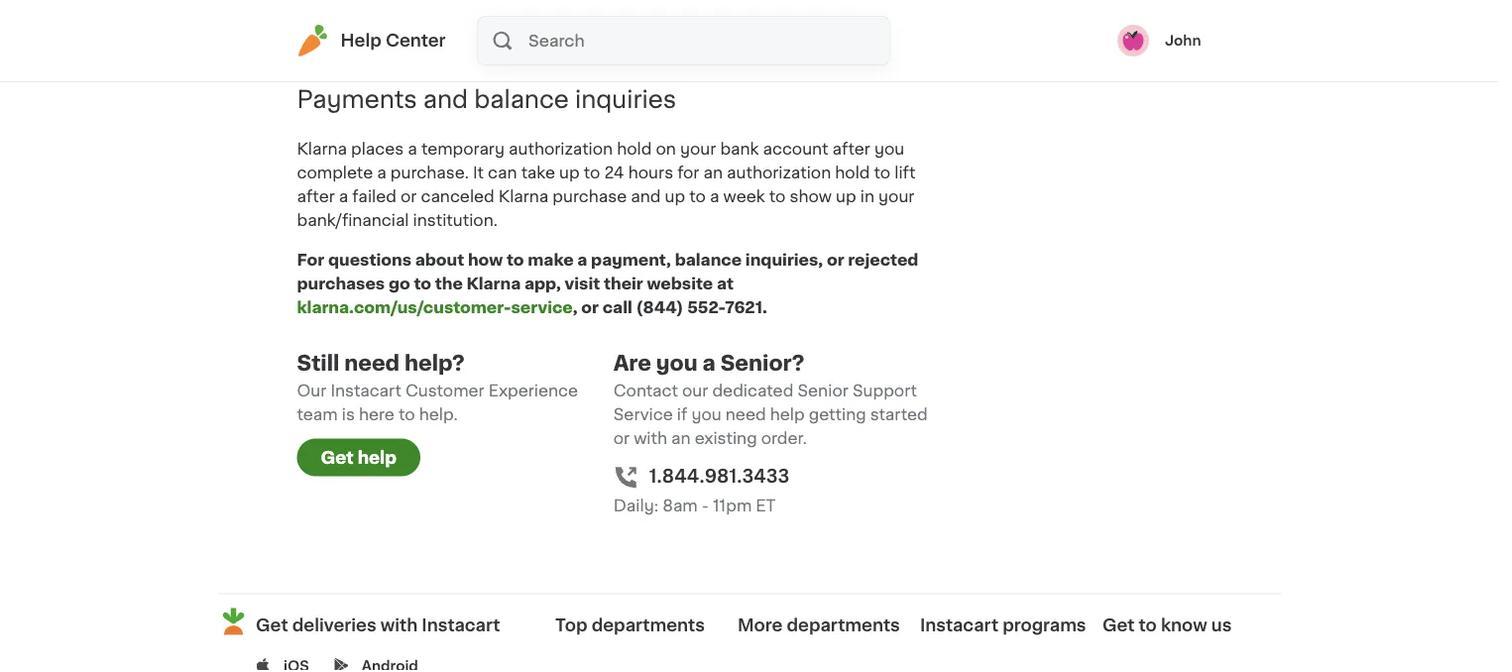Task type: vqa. For each thing, say whether or not it's contained in the screenshot.
MORE DEPARTMENTS
yes



Task type: locate. For each thing, give the bounding box(es) containing it.
service
[[511, 300, 573, 316]]

,
[[573, 300, 578, 316]]

departments for more departments
[[787, 617, 900, 634]]

0 horizontal spatial after
[[297, 189, 335, 205]]

purchase.
[[391, 165, 469, 181]]

0 vertical spatial balance
[[474, 88, 569, 111]]

0 vertical spatial payment,
[[385, 42, 461, 58]]

for
[[678, 165, 700, 181]]

get for get deliveries with instacart
[[256, 617, 288, 634]]

our
[[682, 383, 708, 399]]

you for temporary
[[875, 141, 905, 157]]

us
[[1212, 617, 1232, 634]]

verify
[[499, 42, 544, 58]]

to right here
[[399, 407, 415, 423]]

help down here
[[358, 449, 397, 466]]

help inside button
[[358, 449, 397, 466]]

a up visit
[[578, 252, 587, 268]]

you up our
[[656, 353, 698, 374]]

our
[[297, 383, 327, 399]]

your
[[776, 18, 812, 34], [548, 42, 584, 58], [680, 141, 716, 157], [879, 189, 915, 205]]

0 horizontal spatial get
[[256, 617, 288, 634]]

help
[[341, 32, 382, 49]]

you
[[875, 141, 905, 157], [656, 353, 698, 374], [692, 407, 722, 423]]

instacart inside still need help? our instacart customer experience team is here to help.
[[331, 383, 402, 399]]

an
[[704, 165, 723, 181], [672, 431, 691, 447]]

on
[[656, 141, 676, 157]]

0 vertical spatial with
[[634, 431, 667, 447]]

a inside for questions about how to make a payment, balance inquiries, or rejected purchases go to the klarna app, visit their website at klarna.com/us/customer-service , or call (844) 552-7621.
[[578, 252, 587, 268]]

up left in on the right top of page
[[836, 189, 857, 205]]

0 vertical spatial an
[[704, 165, 723, 181]]

you up lift
[[875, 141, 905, 157]]

payment,
[[385, 42, 461, 58], [591, 252, 671, 268]]

klarna.com/us/customer-service link
[[297, 300, 573, 316]]

(844)
[[636, 300, 684, 316]]

1 vertical spatial payment,
[[591, 252, 671, 268]]

and
[[465, 42, 495, 58], [423, 88, 468, 111], [631, 189, 661, 205]]

1 horizontal spatial hold
[[835, 165, 870, 181]]

get left know
[[1103, 617, 1135, 634]]

hold
[[617, 141, 652, 157], [835, 165, 870, 181]]

hold up "hours"
[[617, 141, 652, 157]]

0 horizontal spatial payment,
[[385, 42, 461, 58]]

klarna down how
[[467, 276, 521, 292]]

get
[[321, 449, 354, 466], [256, 617, 288, 634], [1103, 617, 1135, 634]]

1 horizontal spatial an
[[704, 165, 723, 181]]

need down the dedicated
[[726, 407, 766, 423]]

0 horizontal spatial an
[[672, 431, 691, 447]]

0 vertical spatial help
[[770, 407, 805, 423]]

0 horizontal spatial help
[[358, 449, 397, 466]]

1 vertical spatial need
[[726, 407, 766, 423]]

if
[[677, 407, 688, 423]]

departments
[[592, 617, 705, 634], [787, 617, 900, 634]]

1 horizontal spatial departments
[[787, 617, 900, 634]]

service
[[614, 407, 673, 423]]

with down service
[[634, 431, 667, 447]]

a right add on the left
[[371, 42, 381, 58]]

1 horizontal spatial help
[[770, 407, 805, 423]]

2 horizontal spatial get
[[1103, 617, 1135, 634]]

0 vertical spatial need
[[344, 353, 400, 374]]

get to know us
[[1103, 617, 1232, 634]]

get help
[[321, 449, 397, 466]]

0 vertical spatial hold
[[617, 141, 652, 157]]

klarna up complete
[[297, 141, 347, 157]]

canceled
[[421, 189, 495, 205]]

help inside are you a senior? contact our dedicated senior support service if you need help getting started or with an existing order.
[[770, 407, 805, 423]]

team
[[297, 407, 338, 423]]

more
[[738, 617, 783, 634]]

2 vertical spatial klarna
[[467, 276, 521, 292]]

with right deliveries
[[381, 617, 418, 634]]

after up in on the right top of page
[[833, 141, 871, 157]]

an right the for
[[704, 165, 723, 181]]

payment, inside for questions about how to make a payment, balance inquiries, or rejected purchases go to the klarna app, visit their website at klarna.com/us/customer-service , or call (844) 552-7621.
[[591, 252, 671, 268]]

hours
[[628, 165, 674, 181]]

or
[[401, 189, 417, 205], [827, 252, 845, 268], [581, 300, 599, 316], [614, 431, 630, 447]]

or down purchase.
[[401, 189, 417, 205]]

up down the for
[[665, 189, 686, 205]]

information,
[[816, 18, 911, 34]]

get inside button
[[321, 449, 354, 466]]

and up temporary
[[423, 88, 468, 111]]

you for senior?
[[692, 407, 722, 423]]

2 vertical spatial and
[[631, 189, 661, 205]]

temporary
[[421, 141, 505, 157]]

and down "hours"
[[631, 189, 661, 205]]

1 vertical spatial an
[[672, 431, 691, 447]]

their
[[604, 276, 643, 292]]

balance inside for questions about how to make a payment, balance inquiries, or rejected purchases go to the klarna app, visit their website at klarna.com/us/customer-service , or call (844) 552-7621.
[[675, 252, 742, 268]]

john
[[1165, 34, 1202, 48]]

authorization up take
[[509, 141, 613, 157]]

0 vertical spatial and
[[465, 42, 495, 58]]

need up here
[[344, 353, 400, 374]]

get right the instacart shopper app logo
[[256, 617, 288, 634]]

purchase
[[553, 189, 627, 205]]

authorization down the "account"
[[727, 165, 831, 181]]

to right site
[[690, 18, 706, 34]]

a
[[371, 42, 381, 58], [408, 141, 417, 157], [377, 165, 387, 181], [339, 189, 348, 205], [710, 189, 720, 205], [578, 252, 587, 268], [703, 353, 716, 374]]

klarna inside for questions about how to make a payment, balance inquiries, or rejected purchases go to the klarna app, visit their website at klarna.com/us/customer-service , or call (844) 552-7621.
[[467, 276, 521, 292]]

1 vertical spatial balance
[[675, 252, 742, 268]]

dedicated
[[713, 383, 794, 399]]

or down service
[[614, 431, 630, 447]]

help
[[770, 407, 805, 423], [358, 449, 397, 466]]

payment, up their
[[591, 252, 671, 268]]

payment, down here,
[[385, 42, 461, 58]]

1 horizontal spatial up
[[665, 189, 686, 205]]

visit
[[565, 276, 600, 292]]

2 vertical spatial you
[[692, 407, 722, 423]]

1 vertical spatial help
[[358, 449, 397, 466]]

0 horizontal spatial authorization
[[509, 141, 613, 157]]

0 vertical spatial authorization
[[509, 141, 613, 157]]

institution.
[[413, 213, 498, 228]]

a left week
[[710, 189, 720, 205]]

0 horizontal spatial instacart
[[331, 383, 402, 399]]

get down is
[[321, 449, 354, 466]]

you right if
[[692, 407, 722, 423]]

your down lift
[[879, 189, 915, 205]]

1 horizontal spatial get
[[321, 449, 354, 466]]

instacart shopper app logo image
[[217, 605, 250, 638]]

0 horizontal spatial need
[[344, 353, 400, 374]]

get for get help
[[321, 449, 354, 466]]

or inside are you a senior? contact our dedicated senior support service if you need help getting started or with an existing order.
[[614, 431, 630, 447]]

help up order.
[[770, 407, 805, 423]]

0 horizontal spatial hold
[[617, 141, 652, 157]]

24
[[604, 165, 624, 181]]

to left 24
[[584, 165, 600, 181]]

to right 'go'
[[414, 276, 431, 292]]

to
[[569, 18, 585, 34], [690, 18, 706, 34], [584, 165, 600, 181], [874, 165, 891, 181], [690, 189, 706, 205], [769, 189, 786, 205], [507, 252, 524, 268], [414, 276, 431, 292], [399, 407, 415, 423], [1139, 617, 1157, 634]]

instacart
[[331, 383, 402, 399], [422, 617, 500, 634], [920, 617, 999, 634]]

0 vertical spatial you
[[875, 141, 905, 157]]

go
[[389, 276, 410, 292]]

or left rejected
[[827, 252, 845, 268]]

still
[[297, 353, 340, 374]]

top departments
[[555, 617, 705, 634]]

website
[[647, 276, 713, 292]]

show
[[790, 189, 832, 205]]

more departments
[[738, 617, 900, 634]]

be
[[473, 18, 493, 34]]

0 vertical spatial after
[[833, 141, 871, 157]]

1 horizontal spatial payment,
[[591, 252, 671, 268]]

daily: 8am - 11pm et
[[614, 498, 776, 514]]

0 horizontal spatial with
[[381, 617, 418, 634]]

bank/financial
[[297, 213, 409, 228]]

after down complete
[[297, 189, 335, 205]]

lift
[[895, 165, 916, 181]]

help center
[[341, 32, 446, 49]]

departments right top
[[592, 617, 705, 634]]

payment, inside 'from here, you'll be directed to klarna's site to confirm your information, add a payment, and verify your payment plan'
[[385, 42, 461, 58]]

hold up in on the right top of page
[[835, 165, 870, 181]]

site
[[656, 18, 685, 34]]

for questions about how to make a payment, balance inquiries, or rejected purchases go to the klarna app, visit their website at klarna.com/us/customer-service , or call (844) 552-7621.
[[297, 252, 919, 316]]

a up our
[[703, 353, 716, 374]]

need
[[344, 353, 400, 374], [726, 407, 766, 423]]

1 departments from the left
[[592, 617, 705, 634]]

still need help? our instacart customer experience team is here to help.
[[297, 353, 578, 423]]

1 horizontal spatial after
[[833, 141, 871, 157]]

an down if
[[672, 431, 691, 447]]

balance down verify
[[474, 88, 569, 111]]

from
[[337, 18, 377, 34]]

0 horizontal spatial departments
[[592, 617, 705, 634]]

klarna down take
[[499, 189, 549, 205]]

balance up at
[[675, 252, 742, 268]]

up up purchase
[[559, 165, 580, 181]]

2 departments from the left
[[787, 617, 900, 634]]

departments right more
[[787, 617, 900, 634]]

1 vertical spatial authorization
[[727, 165, 831, 181]]

klarna
[[297, 141, 347, 157], [499, 189, 549, 205], [467, 276, 521, 292]]

after
[[833, 141, 871, 157], [297, 189, 335, 205]]

1 horizontal spatial need
[[726, 407, 766, 423]]

and down be
[[465, 42, 495, 58]]

about
[[415, 252, 464, 268]]

you inside klarna places a temporary authorization hold on your bank account after you complete a purchase. it can take up to 24 hours for an authorization hold to lift after a failed or canceled klarna purchase and up to a week to show up in your bank/financial institution.
[[875, 141, 905, 157]]

here,
[[381, 18, 421, 34]]

1 horizontal spatial with
[[634, 431, 667, 447]]

1 horizontal spatial balance
[[675, 252, 742, 268]]



Task type: describe. For each thing, give the bounding box(es) containing it.
payments and balance inquiries
[[297, 88, 677, 111]]

know
[[1161, 617, 1208, 634]]

or right ,
[[581, 300, 599, 316]]

add
[[337, 42, 367, 58]]

payment
[[588, 42, 659, 58]]

departments for top departments
[[592, 617, 705, 634]]

a down complete
[[339, 189, 348, 205]]

week
[[724, 189, 765, 205]]

existing
[[695, 431, 757, 447]]

confirm
[[710, 18, 772, 34]]

bank
[[720, 141, 759, 157]]

to left klarna's
[[569, 18, 585, 34]]

instacart image
[[297, 25, 329, 57]]

and inside 'from here, you'll be directed to klarna's site to confirm your information, add a payment, and verify your payment plan'
[[465, 42, 495, 58]]

experience
[[489, 383, 578, 399]]

started
[[870, 407, 928, 423]]

klarna places a temporary authorization hold on your bank account after you complete a purchase. it can take up to 24 hours for an authorization hold to lift after a failed or canceled klarna purchase and up to a week to show up in your bank/financial institution.
[[297, 141, 916, 228]]

1 vertical spatial with
[[381, 617, 418, 634]]

support
[[853, 383, 917, 399]]

552-
[[687, 300, 725, 316]]

to down the for
[[690, 189, 706, 205]]

payments
[[297, 88, 417, 111]]

ios app store logo image
[[256, 658, 271, 670]]

a down 'places'
[[377, 165, 387, 181]]

to right week
[[769, 189, 786, 205]]

get deliveries with instacart
[[256, 617, 500, 634]]

a inside 'from here, you'll be directed to klarna's site to confirm your information, add a payment, and verify your payment plan'
[[371, 42, 381, 58]]

2 horizontal spatial up
[[836, 189, 857, 205]]

7621.
[[725, 300, 767, 316]]

1 vertical spatial and
[[423, 88, 468, 111]]

help.
[[419, 407, 458, 423]]

get help button
[[297, 439, 420, 476]]

an inside are you a senior? contact our dedicated senior support service if you need help getting started or with an existing order.
[[672, 431, 691, 447]]

places
[[351, 141, 404, 157]]

help center link
[[297, 25, 446, 57]]

1.844.981.3433 link
[[649, 463, 790, 490]]

you'll
[[425, 18, 469, 34]]

center
[[386, 32, 446, 49]]

to left lift
[[874, 165, 891, 181]]

1.844.981.3433
[[649, 467, 790, 485]]

android play store logo image
[[334, 658, 349, 670]]

customer
[[406, 383, 485, 399]]

an inside klarna places a temporary authorization hold on your bank account after you complete a purchase. it can take up to 24 hours for an authorization hold to lift after a failed or canceled klarna purchase and up to a week to show up in your bank/financial institution.
[[704, 165, 723, 181]]

-
[[702, 498, 709, 514]]

order.
[[761, 431, 807, 447]]

plan
[[663, 42, 697, 58]]

or inside klarna places a temporary authorization hold on your bank account after you complete a purchase. it can take up to 24 hours for an authorization hold to lift after a failed or canceled klarna purchase and up to a week to show up in your bank/financial institution.
[[401, 189, 417, 205]]

for
[[297, 252, 325, 268]]

1 vertical spatial after
[[297, 189, 335, 205]]

0 horizontal spatial up
[[559, 165, 580, 181]]

Search search field
[[527, 17, 889, 64]]

getting
[[809, 407, 866, 423]]

programs
[[1003, 617, 1087, 634]]

your down directed
[[548, 42, 584, 58]]

user avatar image
[[1118, 25, 1149, 57]]

to right how
[[507, 252, 524, 268]]

here
[[359, 407, 395, 423]]

in
[[861, 189, 875, 205]]

1 vertical spatial you
[[656, 353, 698, 374]]

1 vertical spatial hold
[[835, 165, 870, 181]]

klarna.com/us/customer-
[[297, 300, 511, 316]]

directed
[[498, 18, 565, 34]]

daily:
[[614, 498, 659, 514]]

inquiries
[[575, 88, 677, 111]]

senior
[[798, 383, 849, 399]]

1 horizontal spatial authorization
[[727, 165, 831, 181]]

deliveries
[[292, 617, 376, 634]]

top
[[555, 617, 588, 634]]

take
[[521, 165, 555, 181]]

complete
[[297, 165, 373, 181]]

inquiries,
[[746, 252, 823, 268]]

make
[[528, 252, 574, 268]]

can
[[488, 165, 517, 181]]

to left know
[[1139, 617, 1157, 634]]

need inside are you a senior? contact our dedicated senior support service if you need help getting started or with an existing order.
[[726, 407, 766, 423]]

purchases
[[297, 276, 385, 292]]

a up purchase.
[[408, 141, 417, 157]]

help?
[[405, 353, 465, 374]]

1 horizontal spatial instacart
[[422, 617, 500, 634]]

rejected
[[848, 252, 919, 268]]

the
[[435, 276, 463, 292]]

from here, you'll be directed to klarna's site to confirm your information, add a payment, and verify your payment plan
[[337, 18, 911, 58]]

contact
[[614, 383, 678, 399]]

klarna's
[[589, 18, 652, 34]]

are
[[614, 353, 651, 374]]

your up the for
[[680, 141, 716, 157]]

john link
[[1118, 25, 1202, 57]]

0 horizontal spatial balance
[[474, 88, 569, 111]]

2 horizontal spatial instacart
[[920, 617, 999, 634]]

questions
[[328, 252, 412, 268]]

0 vertical spatial klarna
[[297, 141, 347, 157]]

are you a senior? contact our dedicated senior support service if you need help getting started or with an existing order.
[[614, 353, 928, 447]]

failed
[[352, 189, 397, 205]]

is
[[342, 407, 355, 423]]

senior?
[[721, 353, 805, 374]]

a inside are you a senior? contact our dedicated senior support service if you need help getting started or with an existing order.
[[703, 353, 716, 374]]

et
[[756, 498, 776, 514]]

at
[[717, 276, 734, 292]]

your right the confirm
[[776, 18, 812, 34]]

1 vertical spatial klarna
[[499, 189, 549, 205]]

call
[[603, 300, 633, 316]]

get for get to know us
[[1103, 617, 1135, 634]]

and inside klarna places a temporary authorization hold on your bank account after you complete a purchase. it can take up to 24 hours for an authorization hold to lift after a failed or canceled klarna purchase and up to a week to show up in your bank/financial institution.
[[631, 189, 661, 205]]

need inside still need help? our instacart customer experience team is here to help.
[[344, 353, 400, 374]]

with inside are you a senior? contact our dedicated senior support service if you need help getting started or with an existing order.
[[634, 431, 667, 447]]

to inside still need help? our instacart customer experience team is here to help.
[[399, 407, 415, 423]]



